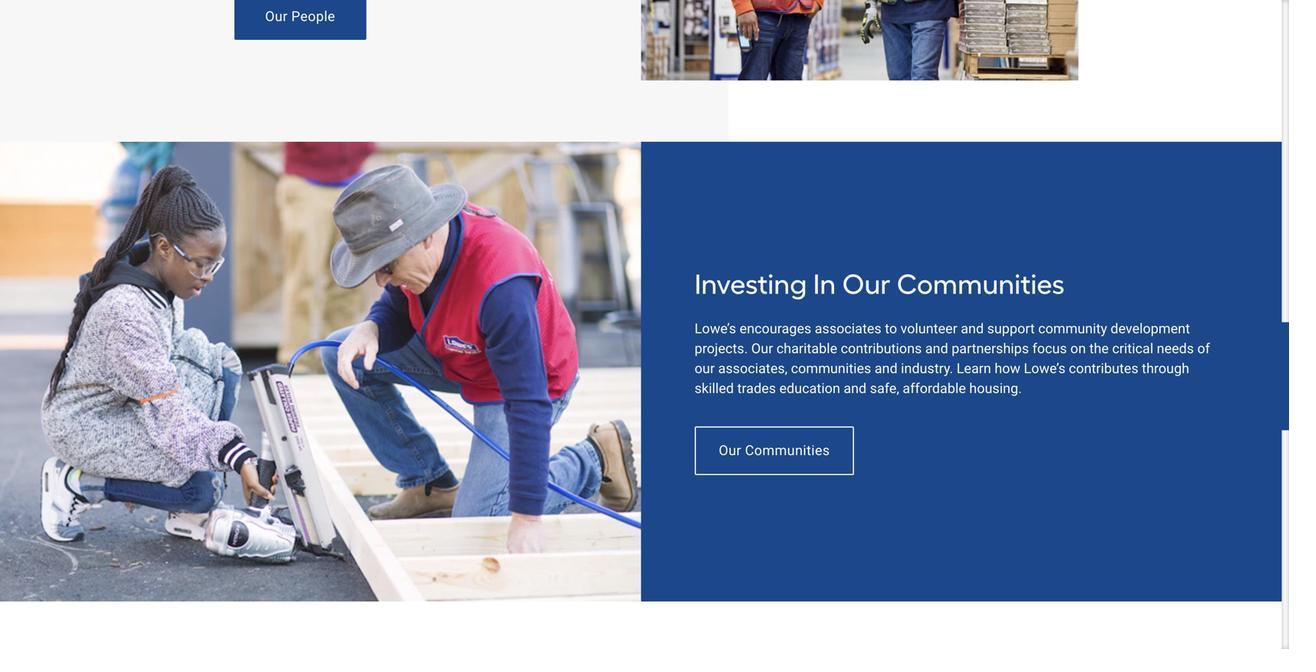 Task type: vqa. For each thing, say whether or not it's contained in the screenshot.
Contact Us
no



Task type: describe. For each thing, give the bounding box(es) containing it.
the
[[1089, 341, 1109, 357]]

needs
[[1157, 341, 1194, 357]]

projects.
[[695, 341, 748, 357]]

development
[[1111, 321, 1190, 337]]

critical
[[1112, 341, 1153, 357]]

housing.
[[969, 381, 1022, 397]]

in
[[813, 268, 836, 301]]

contributions
[[841, 341, 922, 357]]

to
[[885, 321, 897, 337]]

our inside lowe's encourages associates to volunteer and support community development projects. our charitable contributions and partnerships focus on the critical needs of our associates, communities and industry. learn how lowe's contributes through skilled trades education and safe, affordable housing.
[[751, 341, 773, 357]]

our communities
[[719, 443, 830, 459]]

associates
[[815, 321, 881, 337]]

safe,
[[870, 381, 899, 397]]

our
[[695, 361, 715, 377]]

lowe's encourages associates to volunteer and support community development projects. our charitable contributions and partnerships focus on the critical needs of our associates, communities and industry. learn how lowe's contributes through skilled trades education and safe, affordable housing.
[[695, 321, 1210, 397]]

skilled
[[695, 381, 734, 397]]

encourages
[[740, 321, 811, 337]]

and up safe,
[[875, 361, 897, 377]]

and left safe,
[[844, 381, 866, 397]]

0 vertical spatial lowe's
[[695, 321, 736, 337]]

0 horizontal spatial communities
[[745, 443, 830, 459]]

partnerships
[[952, 341, 1029, 357]]

our people link
[[234, 0, 366, 40]]

investing in our communities
[[695, 268, 1065, 301]]

affordable
[[903, 381, 966, 397]]

support
[[987, 321, 1035, 337]]



Task type: locate. For each thing, give the bounding box(es) containing it.
our communities link
[[695, 427, 854, 476]]

industry.
[[901, 361, 953, 377]]

trades
[[737, 381, 776, 397]]

associates,
[[718, 361, 788, 377]]

1 horizontal spatial lowe's
[[1024, 361, 1065, 377]]

our
[[265, 8, 288, 24], [842, 268, 891, 301], [751, 341, 773, 357], [719, 443, 741, 459]]

1 vertical spatial communities
[[745, 443, 830, 459]]

our people
[[265, 8, 335, 24]]

our down skilled
[[719, 443, 741, 459]]

our up associates,
[[751, 341, 773, 357]]

lowe's
[[695, 321, 736, 337], [1024, 361, 1065, 377]]

charitable
[[776, 341, 837, 357]]

education
[[779, 381, 840, 397]]

learn
[[957, 361, 991, 377]]

community
[[1038, 321, 1107, 337]]

1 horizontal spatial communities
[[897, 268, 1065, 301]]

and down volunteer
[[925, 341, 948, 357]]

and up partnerships on the bottom right of the page
[[961, 321, 984, 337]]

0 horizontal spatial lowe's
[[695, 321, 736, 337]]

communities
[[897, 268, 1065, 301], [745, 443, 830, 459]]

investing
[[695, 268, 807, 301]]

communities up support
[[897, 268, 1065, 301]]

and
[[961, 321, 984, 337], [925, 341, 948, 357], [875, 361, 897, 377], [844, 381, 866, 397]]

lowe's up projects.
[[695, 321, 736, 337]]

0 vertical spatial communities
[[897, 268, 1065, 301]]

of
[[1197, 341, 1210, 357]]

communities down education at the bottom right of page
[[745, 443, 830, 459]]

communities
[[791, 361, 871, 377]]

how
[[995, 361, 1020, 377]]

on
[[1070, 341, 1086, 357]]

through
[[1142, 361, 1189, 377]]

focus
[[1032, 341, 1067, 357]]

lowe's down "focus"
[[1024, 361, 1065, 377]]

people
[[291, 8, 335, 24]]

volunteer
[[901, 321, 957, 337]]

contributes
[[1069, 361, 1138, 377]]

1 vertical spatial lowe's
[[1024, 361, 1065, 377]]

our right in
[[842, 268, 891, 301]]

our left people
[[265, 8, 288, 24]]



